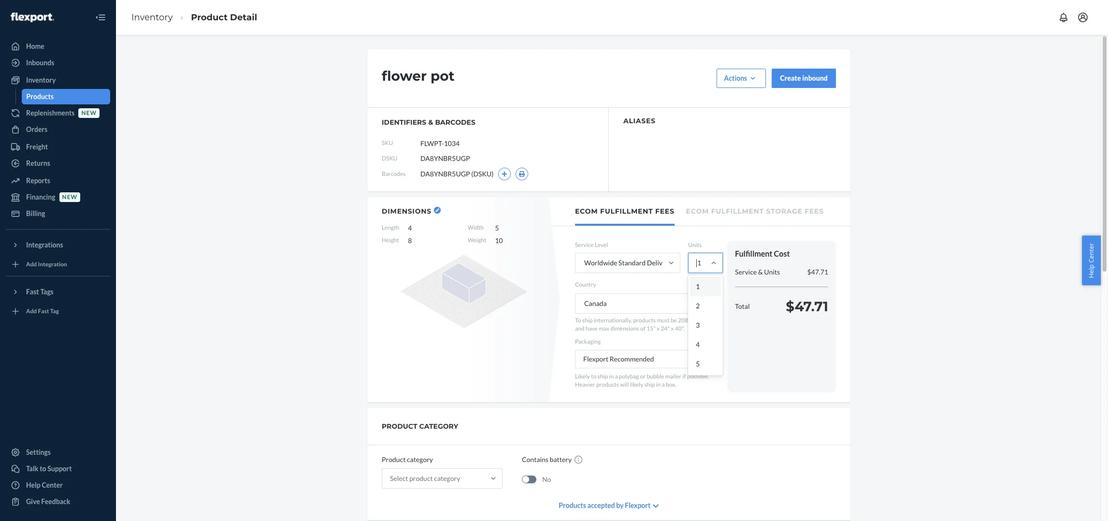 Task type: vqa. For each thing, say whether or not it's contained in the screenshot.
Inbounds
yes



Task type: describe. For each thing, give the bounding box(es) containing it.
products accepted by flexport
[[559, 501, 651, 509]]

give feedback button
[[6, 494, 110, 509]]

print image
[[519, 171, 526, 177]]

likely
[[575, 372, 590, 380]]

reports link
[[6, 173, 110, 188]]

help center button
[[1082, 236, 1101, 285]]

integration
[[38, 261, 67, 268]]

to for talk
[[40, 464, 46, 473]]

box.
[[666, 381, 676, 388]]

orders link
[[6, 122, 110, 137]]

tags
[[40, 288, 54, 296]]

battery
[[550, 455, 572, 463]]

help center link
[[6, 478, 110, 493]]

duty
[[677, 259, 692, 267]]

to
[[575, 317, 581, 324]]

8
[[408, 236, 412, 245]]

ecom for ecom fulfillment storage fees
[[686, 207, 709, 216]]

height
[[382, 236, 399, 244]]

products link
[[22, 89, 110, 104]]

fulfillment for fees
[[600, 207, 653, 216]]

breadcrumbs navigation
[[124, 3, 265, 32]]

to ship internationally, products must be 20lbs or under and have max dimensions of  15" x 24" x 40".
[[575, 317, 715, 332]]

open notifications image
[[1058, 12, 1070, 23]]

open account menu image
[[1077, 12, 1089, 23]]

select
[[390, 474, 408, 482]]

actions button
[[717, 69, 766, 88]]

aliases
[[623, 116, 656, 125]]

1 vertical spatial help center
[[26, 481, 63, 489]]

1 2 3 4 5
[[696, 282, 700, 368]]

max
[[599, 325, 609, 332]]

fast inside add fast tag link
[[38, 308, 49, 315]]

add integration
[[26, 261, 67, 268]]

identifiers
[[382, 118, 426, 127]]

inventory inside breadcrumbs navigation
[[131, 12, 173, 23]]

create inbound button
[[772, 69, 836, 88]]

10
[[495, 236, 503, 245]]

reports
[[26, 176, 50, 185]]

pot
[[431, 68, 455, 84]]

will
[[620, 381, 629, 388]]

freight link
[[6, 139, 110, 155]]

returns
[[26, 159, 50, 167]]

$47.71 for service & units
[[807, 268, 828, 276]]

service for service level
[[575, 241, 594, 248]]

be
[[671, 317, 677, 324]]

product category
[[382, 455, 433, 463]]

flexport recommended
[[583, 355, 654, 363]]

close navigation image
[[95, 12, 106, 23]]

ecom fulfillment fees
[[575, 207, 674, 216]]

da8ynbr5ugp for da8ynbr5ugp
[[420, 154, 470, 162]]

ecom fulfillment fees tab
[[575, 197, 674, 226]]

dsku
[[382, 155, 397, 162]]

products inside to ship internationally, products must be 20lbs or under and have max dimensions of  15" x 24" x 40".
[[633, 317, 656, 324]]

sku
[[382, 139, 393, 147]]

0 vertical spatial in
[[609, 372, 614, 380]]

have
[[586, 325, 598, 332]]

settings link
[[6, 445, 110, 460]]

0 horizontal spatial category
[[407, 455, 433, 463]]

product for product category
[[382, 455, 406, 463]]

5 height
[[382, 224, 499, 244]]

country
[[575, 281, 596, 288]]

1 vertical spatial a
[[662, 381, 665, 388]]

0 horizontal spatial help
[[26, 481, 40, 489]]

product category
[[382, 422, 458, 431]]

feedback
[[41, 497, 70, 506]]

integrations button
[[6, 237, 110, 253]]

product detail link
[[191, 12, 257, 23]]

inventory link inside breadcrumbs navigation
[[131, 12, 173, 23]]

3
[[696, 321, 700, 329]]

give feedback
[[26, 497, 70, 506]]

products inside likely to ship in a polybag or bubble mailer if possible. heavier products will likely ship in a box.
[[596, 381, 619, 388]]

20lbs
[[678, 317, 692, 324]]

da8ynbr5ugp (dsku)
[[420, 170, 494, 178]]

product
[[382, 422, 417, 431]]

& for identifiers
[[428, 118, 433, 127]]

1 for 1
[[697, 259, 701, 267]]

heavier
[[575, 381, 595, 388]]

talk to support
[[26, 464, 72, 473]]

to for likely
[[591, 372, 596, 380]]

flexport recommended button
[[575, 350, 720, 368]]

product detail
[[191, 12, 257, 23]]

1 horizontal spatial category
[[434, 474, 460, 482]]

barcodes
[[435, 118, 476, 127]]

add integration link
[[6, 257, 110, 272]]

1 x from the left
[[657, 325, 660, 332]]

create
[[780, 74, 801, 82]]

length
[[382, 224, 399, 231]]

identifiers & barcodes
[[382, 118, 476, 127]]

add fast tag link
[[6, 304, 110, 319]]

internationally,
[[594, 317, 632, 324]]

talk to support button
[[6, 461, 110, 477]]

product for product detail
[[191, 12, 228, 23]]

fulfillment for storage
[[711, 207, 764, 216]]

add for add fast tag
[[26, 308, 37, 315]]

units element
[[688, 253, 723, 376]]

no
[[542, 475, 551, 483]]

inbounds link
[[6, 55, 110, 71]]

0 horizontal spatial inventory link
[[6, 72, 110, 88]]

flexport logo image
[[11, 12, 54, 22]]

actions
[[724, 74, 747, 82]]

cost
[[774, 249, 790, 258]]

add for add integration
[[26, 261, 37, 268]]

1 vertical spatial ship
[[598, 372, 608, 380]]



Task type: locate. For each thing, give the bounding box(es) containing it.
$47.71 for total
[[786, 298, 828, 315]]

x
[[657, 325, 660, 332], [671, 325, 674, 332]]

width
[[468, 224, 484, 231]]

product inside breadcrumbs navigation
[[191, 12, 228, 23]]

& down fulfillment cost
[[758, 268, 763, 276]]

new down reports link
[[62, 194, 77, 201]]

new
[[81, 109, 97, 117], [62, 194, 77, 201]]

create inbound
[[780, 74, 828, 82]]

1 vertical spatial da8ynbr5ugp
[[420, 170, 470, 178]]

0 horizontal spatial product
[[191, 12, 228, 23]]

0 vertical spatial product
[[191, 12, 228, 23]]

1 vertical spatial service
[[735, 268, 757, 276]]

delivered
[[647, 259, 676, 267]]

fulfillment up level
[[600, 207, 653, 216]]

0 horizontal spatial to
[[40, 464, 46, 473]]

0 vertical spatial add
[[26, 261, 37, 268]]

center inside button
[[1087, 243, 1096, 263]]

select product category
[[390, 474, 460, 482]]

0 vertical spatial $47.71
[[807, 268, 828, 276]]

1 fees from the left
[[655, 207, 674, 216]]

1 vertical spatial inventory
[[26, 76, 56, 84]]

new down 'products' link
[[81, 109, 97, 117]]

ecom fulfillment storage fees tab
[[686, 197, 824, 224]]

units up unpaid
[[688, 241, 702, 248]]

0 vertical spatial flexport
[[583, 355, 608, 363]]

1 horizontal spatial a
[[662, 381, 665, 388]]

tab list
[[552, 197, 851, 226]]

1 vertical spatial in
[[656, 381, 661, 388]]

1 vertical spatial products
[[596, 381, 619, 388]]

0 vertical spatial inventory
[[131, 12, 173, 23]]

category
[[419, 422, 458, 431]]

under
[[700, 317, 715, 324]]

a left box.
[[662, 381, 665, 388]]

0 vertical spatial inventory link
[[131, 12, 173, 23]]

0 vertical spatial or
[[693, 317, 699, 324]]

talk
[[26, 464, 38, 473]]

1 horizontal spatial help
[[1087, 264, 1096, 278]]

products
[[633, 317, 656, 324], [596, 381, 619, 388]]

product left 'detail'
[[191, 12, 228, 23]]

flexport right by
[[625, 501, 651, 509]]

0 vertical spatial da8ynbr5ugp
[[420, 154, 470, 162]]

1 vertical spatial add
[[26, 308, 37, 315]]

integrations
[[26, 241, 63, 249]]

0 vertical spatial fast
[[26, 288, 39, 296]]

1 horizontal spatial to
[[591, 372, 596, 380]]

flexport
[[583, 355, 608, 363], [625, 501, 651, 509]]

& for service
[[758, 268, 763, 276]]

1 vertical spatial to
[[40, 464, 46, 473]]

if
[[683, 372, 686, 380]]

contains
[[522, 455, 549, 463]]

financing
[[26, 193, 55, 201]]

category up product
[[407, 455, 433, 463]]

0 horizontal spatial inventory
[[26, 76, 56, 84]]

or inside likely to ship in a polybag or bubble mailer if possible. heavier products will likely ship in a box.
[[640, 372, 646, 380]]

to right talk at the bottom of the page
[[40, 464, 46, 473]]

1 vertical spatial 5
[[696, 360, 700, 368]]

plus image
[[502, 171, 508, 177]]

0 vertical spatial to
[[591, 372, 596, 380]]

or
[[693, 317, 699, 324], [640, 372, 646, 380]]

0 vertical spatial category
[[407, 455, 433, 463]]

2 x from the left
[[671, 325, 674, 332]]

service down fulfillment cost
[[735, 268, 757, 276]]

likely
[[630, 381, 643, 388]]

0 horizontal spatial x
[[657, 325, 660, 332]]

recommended
[[610, 355, 654, 363]]

0 vertical spatial a
[[615, 372, 618, 380]]

ship inside to ship internationally, products must be 20lbs or under and have max dimensions of  15" x 24" x 40".
[[582, 317, 593, 324]]

1 vertical spatial fast
[[38, 308, 49, 315]]

1 vertical spatial product
[[382, 455, 406, 463]]

0 horizontal spatial service
[[575, 241, 594, 248]]

1 vertical spatial or
[[640, 372, 646, 380]]

1 horizontal spatial center
[[1087, 243, 1096, 263]]

1 vertical spatial inventory link
[[6, 72, 110, 88]]

2 da8ynbr5ugp from the top
[[420, 170, 470, 178]]

1 add from the top
[[26, 261, 37, 268]]

2 ecom from the left
[[686, 207, 709, 216]]

0 horizontal spatial help center
[[26, 481, 63, 489]]

0 horizontal spatial or
[[640, 372, 646, 380]]

1 right duty
[[697, 259, 701, 267]]

0 horizontal spatial fees
[[655, 207, 674, 216]]

in down bubble
[[656, 381, 661, 388]]

tab list containing ecom fulfillment fees
[[552, 197, 851, 226]]

0 vertical spatial 5
[[495, 224, 499, 232]]

1 horizontal spatial 4
[[696, 340, 700, 349]]

products
[[26, 92, 54, 101], [559, 501, 586, 509]]

ecom
[[575, 207, 598, 216], [686, 207, 709, 216]]

unpaid
[[694, 259, 715, 267]]

0 horizontal spatial &
[[428, 118, 433, 127]]

$47.71
[[807, 268, 828, 276], [786, 298, 828, 315]]

fast left tag
[[38, 308, 49, 315]]

2 horizontal spatial ship
[[645, 381, 655, 388]]

0 horizontal spatial a
[[615, 372, 618, 380]]

give
[[26, 497, 40, 506]]

flower
[[382, 68, 427, 84]]

weight
[[468, 236, 486, 244]]

0 vertical spatial &
[[428, 118, 433, 127]]

1 horizontal spatial x
[[671, 325, 674, 332]]

orders
[[26, 125, 47, 133]]

0 vertical spatial products
[[26, 92, 54, 101]]

1 vertical spatial $47.71
[[786, 298, 828, 315]]

1 vertical spatial &
[[758, 268, 763, 276]]

ship down bubble
[[645, 381, 655, 388]]

0 horizontal spatial products
[[26, 92, 54, 101]]

5 inside units element
[[696, 360, 700, 368]]

da8ynbr5ugp left (dsku)
[[420, 170, 470, 178]]

da8ynbr5ugp for da8ynbr5ugp (dsku)
[[420, 170, 470, 178]]

0 horizontal spatial ship
[[582, 317, 593, 324]]

x right 24"
[[671, 325, 674, 332]]

4 down "3" at the bottom of the page
[[696, 340, 700, 349]]

product
[[409, 474, 433, 482]]

1 vertical spatial 4
[[696, 340, 700, 349]]

1 vertical spatial center
[[42, 481, 63, 489]]

in
[[609, 372, 614, 380], [656, 381, 661, 388]]

4 up 8
[[408, 224, 412, 232]]

0 vertical spatial units
[[688, 241, 702, 248]]

1 vertical spatial flexport
[[625, 501, 651, 509]]

standard
[[619, 259, 646, 267]]

or right the 20lbs
[[693, 317, 699, 324]]

billing
[[26, 209, 45, 217]]

1 vertical spatial category
[[434, 474, 460, 482]]

ship up have
[[582, 317, 593, 324]]

of
[[640, 325, 646, 332]]

None text field
[[420, 134, 492, 152]]

2 fees from the left
[[805, 207, 824, 216]]

1 horizontal spatial service
[[735, 268, 757, 276]]

1 da8ynbr5ugp from the top
[[420, 154, 470, 162]]

1 ecom from the left
[[575, 207, 598, 216]]

0 vertical spatial 1
[[697, 259, 701, 267]]

products left will
[[596, 381, 619, 388]]

fulfillment
[[600, 207, 653, 216], [711, 207, 764, 216], [735, 249, 773, 258]]

0 horizontal spatial flexport
[[583, 355, 608, 363]]

flexport down packaging
[[583, 355, 608, 363]]

replenishments
[[26, 109, 75, 117]]

in left the polybag
[[609, 372, 614, 380]]

bubble
[[647, 372, 664, 380]]

support
[[47, 464, 72, 473]]

or inside to ship internationally, products must be 20lbs or under and have max dimensions of  15" x 24" x 40".
[[693, 317, 699, 324]]

tag
[[50, 308, 59, 315]]

1 horizontal spatial help center
[[1087, 243, 1096, 278]]

2
[[696, 302, 700, 310]]

0 vertical spatial products
[[633, 317, 656, 324]]

0 vertical spatial help center
[[1087, 243, 1096, 278]]

canada
[[584, 299, 607, 307]]

new for replenishments
[[81, 109, 97, 117]]

possible.
[[687, 372, 709, 380]]

polybag
[[619, 372, 639, 380]]

home
[[26, 42, 44, 50]]

fast inside fast tags dropdown button
[[26, 288, 39, 296]]

1
[[697, 259, 701, 267], [696, 282, 700, 291]]

1 up 2
[[696, 282, 700, 291]]

5 inside the 5 height
[[495, 224, 499, 232]]

0 vertical spatial center
[[1087, 243, 1096, 263]]

1 horizontal spatial flexport
[[625, 501, 651, 509]]

0 horizontal spatial units
[[688, 241, 702, 248]]

1 horizontal spatial product
[[382, 455, 406, 463]]

product up select
[[382, 455, 406, 463]]

units
[[688, 241, 702, 248], [764, 268, 780, 276]]

2 add from the top
[[26, 308, 37, 315]]

worldwide standard delivered duty unpaid
[[584, 259, 715, 267]]

mailer
[[665, 372, 682, 380]]

5
[[495, 224, 499, 232], [696, 360, 700, 368]]

0 horizontal spatial 4
[[408, 224, 412, 232]]

0 horizontal spatial 5
[[495, 224, 499, 232]]

category
[[407, 455, 433, 463], [434, 474, 460, 482]]

1 horizontal spatial ecom
[[686, 207, 709, 216]]

a left the polybag
[[615, 372, 618, 380]]

0 vertical spatial ship
[[582, 317, 593, 324]]

5 up 'possible.'
[[696, 360, 700, 368]]

x right the 15"
[[657, 325, 660, 332]]

0 horizontal spatial in
[[609, 372, 614, 380]]

0 vertical spatial help
[[1087, 264, 1096, 278]]

1 horizontal spatial or
[[693, 317, 699, 324]]

products for products
[[26, 92, 54, 101]]

ecom fulfillment storage fees
[[686, 207, 824, 216]]

units down fulfillment cost
[[764, 268, 780, 276]]

ship right "likely"
[[598, 372, 608, 380]]

1 horizontal spatial &
[[758, 268, 763, 276]]

(dsku)
[[471, 170, 494, 178]]

inbounds
[[26, 58, 54, 67]]

fast left tags
[[26, 288, 39, 296]]

flower pot
[[382, 68, 455, 84]]

to inside button
[[40, 464, 46, 473]]

fees
[[655, 207, 674, 216], [805, 207, 824, 216]]

flexport inside the flexport recommended button
[[583, 355, 608, 363]]

1 vertical spatial 1
[[696, 282, 700, 291]]

ecom for ecom fulfillment fees
[[575, 207, 598, 216]]

service for service & units
[[735, 268, 757, 276]]

to right "likely"
[[591, 372, 596, 380]]

or up "likely"
[[640, 372, 646, 380]]

barcodes
[[382, 170, 406, 178]]

1 horizontal spatial inventory link
[[131, 12, 173, 23]]

da8ynbr5ugp up the 'da8ynbr5ugp (dsku)'
[[420, 154, 470, 162]]

packaging
[[575, 338, 601, 345]]

new for financing
[[62, 194, 77, 201]]

0 vertical spatial service
[[575, 241, 594, 248]]

pencil alt image
[[435, 208, 439, 212]]

1 horizontal spatial fees
[[805, 207, 824, 216]]

24"
[[661, 325, 670, 332]]

category right product
[[434, 474, 460, 482]]

fulfillment up "service & units"
[[735, 249, 773, 258]]

service
[[575, 241, 594, 248], [735, 268, 757, 276]]

freight
[[26, 143, 48, 151]]

dimensions
[[382, 207, 432, 216]]

0 vertical spatial 4
[[408, 224, 412, 232]]

1 vertical spatial help
[[26, 481, 40, 489]]

&
[[428, 118, 433, 127], [758, 268, 763, 276]]

1 horizontal spatial units
[[764, 268, 780, 276]]

1 horizontal spatial 5
[[696, 360, 700, 368]]

contains battery
[[522, 455, 572, 463]]

2 vertical spatial ship
[[645, 381, 655, 388]]

products left accepted
[[559, 501, 586, 509]]

0 horizontal spatial products
[[596, 381, 619, 388]]

0 vertical spatial new
[[81, 109, 97, 117]]

1 horizontal spatial products
[[633, 317, 656, 324]]

service & units
[[735, 268, 780, 276]]

help inside button
[[1087, 264, 1096, 278]]

service left level
[[575, 241, 594, 248]]

15"
[[647, 325, 656, 332]]

worldwide
[[584, 259, 617, 267]]

products for products accepted by flexport
[[559, 501, 586, 509]]

products up of
[[633, 317, 656, 324]]

add down 'fast tags'
[[26, 308, 37, 315]]

chevron down image
[[653, 503, 659, 509]]

home link
[[6, 39, 110, 54]]

1 vertical spatial new
[[62, 194, 77, 201]]

add left integration
[[26, 261, 37, 268]]

0 horizontal spatial center
[[42, 481, 63, 489]]

4 inside units element
[[696, 340, 700, 349]]

likely to ship in a polybag or bubble mailer if possible. heavier products will likely ship in a box.
[[575, 372, 709, 388]]

1 horizontal spatial new
[[81, 109, 97, 117]]

& left barcodes
[[428, 118, 433, 127]]

1 vertical spatial units
[[764, 268, 780, 276]]

fulfillment left storage
[[711, 207, 764, 216]]

0 horizontal spatial new
[[62, 194, 77, 201]]

0 horizontal spatial ecom
[[575, 207, 598, 216]]

must
[[657, 317, 670, 324]]

1 vertical spatial products
[[559, 501, 586, 509]]

help center inside button
[[1087, 243, 1096, 278]]

5 up 10
[[495, 224, 499, 232]]

1 horizontal spatial in
[[656, 381, 661, 388]]

1 for 1 2 3 4 5
[[696, 282, 700, 291]]

products up replenishments
[[26, 92, 54, 101]]

fast
[[26, 288, 39, 296], [38, 308, 49, 315]]

to inside likely to ship in a polybag or bubble mailer if possible. heavier products will likely ship in a box.
[[591, 372, 596, 380]]

by
[[616, 501, 624, 509]]

fast tags
[[26, 288, 54, 296]]

1 horizontal spatial ship
[[598, 372, 608, 380]]

accepted
[[587, 501, 615, 509]]

1 horizontal spatial products
[[559, 501, 586, 509]]

add inside 'link'
[[26, 261, 37, 268]]



